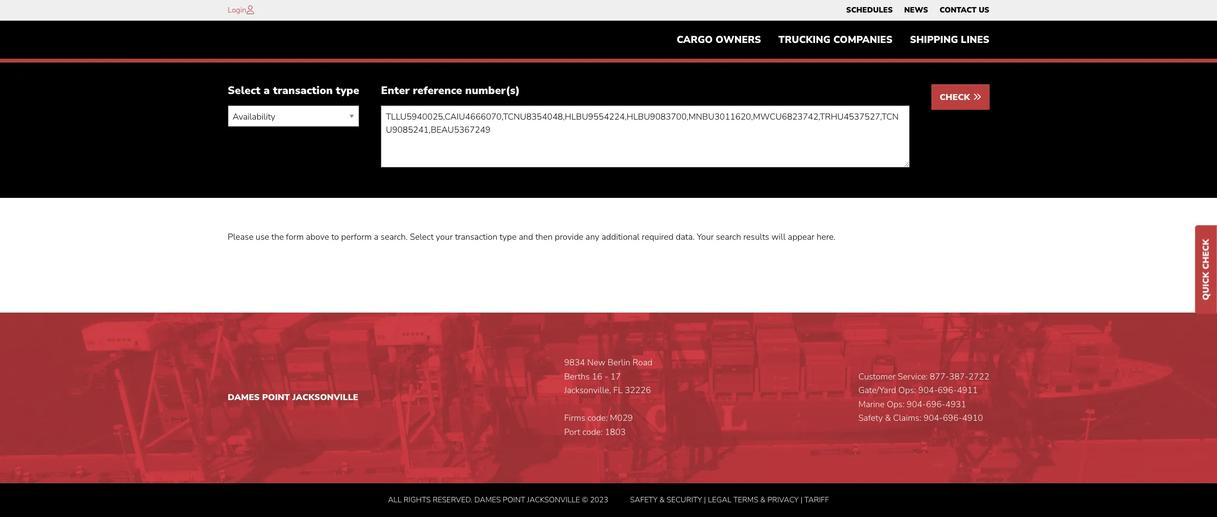 Task type: vqa. For each thing, say whether or not it's contained in the screenshot.
©
yes



Task type: describe. For each thing, give the bounding box(es) containing it.
2023
[[590, 495, 608, 505]]

4931
[[945, 399, 966, 411]]

appear
[[788, 231, 815, 243]]

number(s)
[[465, 83, 520, 98]]

service:
[[898, 371, 928, 383]]

safety inside customer service: 877-387-2722 gate/yard ops: 904-696-4911 marine ops: 904-696-4931 safety & claims: 904-696-4910
[[858, 413, 883, 425]]

0 vertical spatial 904-
[[918, 385, 938, 397]]

0 vertical spatial code:
[[588, 413, 608, 425]]

data.
[[676, 231, 695, 243]]

9834 new berlin road berths 16 - 17 jacksonville, fl 32226
[[564, 357, 653, 397]]

shipping
[[910, 33, 958, 46]]

0 horizontal spatial jacksonville
[[292, 392, 358, 404]]

0 vertical spatial type
[[336, 83, 359, 98]]

user image
[[246, 5, 254, 14]]

a inside the please use the form above to perform a search. select your transaction type and then provide any additional required data. your search results will appear here. quick check
[[374, 231, 378, 243]]

firms code:  m029 port code:  1803
[[564, 413, 633, 439]]

privacy
[[767, 495, 799, 505]]

-
[[605, 371, 608, 383]]

17
[[610, 371, 621, 383]]

2722
[[969, 371, 989, 383]]

contact us
[[940, 5, 989, 15]]

required
[[642, 231, 674, 243]]

customer service: 877-387-2722 gate/yard ops: 904-696-4911 marine ops: 904-696-4931 safety & claims: 904-696-4910
[[858, 371, 989, 425]]

gate/yard
[[858, 385, 896, 397]]

0 vertical spatial dames
[[228, 392, 260, 404]]

lines
[[961, 33, 989, 46]]

angle double right image
[[973, 93, 981, 101]]

use
[[256, 231, 269, 243]]

m029
[[610, 413, 633, 425]]

check button
[[932, 85, 989, 110]]

news
[[904, 5, 928, 15]]

contact us link
[[940, 3, 989, 18]]

additional
[[602, 231, 640, 243]]

2 | from the left
[[801, 495, 803, 505]]

road
[[633, 357, 653, 369]]

to
[[331, 231, 339, 243]]

1 horizontal spatial &
[[760, 495, 766, 505]]

0 vertical spatial 696-
[[938, 385, 957, 397]]

customer
[[858, 371, 896, 383]]

news link
[[904, 3, 928, 18]]

rights
[[404, 495, 431, 505]]

marine
[[858, 399, 885, 411]]

and
[[519, 231, 533, 243]]

your
[[697, 231, 714, 243]]

all rights reserved. dames point jacksonville © 2023
[[388, 495, 608, 505]]

perform
[[341, 231, 372, 243]]

will
[[771, 231, 786, 243]]

tariff link
[[804, 495, 829, 505]]

then
[[535, 231, 553, 243]]

enter reference number(s)
[[381, 83, 520, 98]]

any
[[586, 231, 599, 243]]

4910
[[962, 413, 983, 425]]

us
[[979, 5, 989, 15]]

1 horizontal spatial dames
[[474, 495, 501, 505]]

1 vertical spatial jacksonville
[[527, 495, 580, 505]]

1 vertical spatial ops:
[[887, 399, 905, 411]]

cargo owners link
[[668, 29, 770, 51]]

32226
[[625, 385, 651, 397]]

here.
[[817, 231, 836, 243]]

0 horizontal spatial safety
[[630, 495, 658, 505]]

claims:
[[893, 413, 921, 425]]

shipping lines
[[910, 33, 989, 46]]

provide
[[555, 231, 583, 243]]

jacksonville,
[[564, 385, 611, 397]]

check inside the please use the form above to perform a search. select your transaction type and then provide any additional required data. your search results will appear here. quick check
[[1200, 239, 1212, 269]]

berlin
[[608, 357, 630, 369]]

0 horizontal spatial &
[[660, 495, 665, 505]]

login
[[228, 5, 246, 15]]

owners
[[716, 33, 761, 46]]

search.
[[381, 231, 408, 243]]



Task type: locate. For each thing, give the bounding box(es) containing it.
904- up claims:
[[907, 399, 926, 411]]

ops:
[[898, 385, 916, 397], [887, 399, 905, 411]]

above
[[306, 231, 329, 243]]

cargo owners
[[677, 33, 761, 46]]

1 vertical spatial type
[[500, 231, 517, 243]]

0 horizontal spatial transaction
[[273, 83, 333, 98]]

0 horizontal spatial |
[[704, 495, 706, 505]]

reserved.
[[433, 495, 473, 505]]

0 vertical spatial menu bar
[[841, 3, 995, 18]]

1 vertical spatial a
[[374, 231, 378, 243]]

quick check link
[[1195, 225, 1217, 314]]

tariff
[[804, 495, 829, 505]]

shipping lines link
[[901, 29, 998, 51]]

footer containing 9834 new berlin road
[[0, 313, 1217, 517]]

please use the form above to perform a search. select your transaction type and then provide any additional required data. your search results will appear here. quick check
[[228, 231, 1212, 300]]

0 vertical spatial safety
[[858, 413, 883, 425]]

9834
[[564, 357, 585, 369]]

check inside check button
[[940, 92, 973, 104]]

schedules
[[846, 5, 893, 15]]

safety & security link
[[630, 495, 702, 505]]

2 vertical spatial 696-
[[943, 413, 962, 425]]

4911
[[957, 385, 978, 397]]

0 horizontal spatial point
[[262, 392, 290, 404]]

0 vertical spatial select
[[228, 83, 261, 98]]

legal
[[708, 495, 731, 505]]

fl
[[613, 385, 623, 397]]

code:
[[588, 413, 608, 425], [582, 427, 603, 439]]

1 horizontal spatial select
[[410, 231, 434, 243]]

1 horizontal spatial jacksonville
[[527, 495, 580, 505]]

0 vertical spatial point
[[262, 392, 290, 404]]

1 vertical spatial check
[[1200, 239, 1212, 269]]

all
[[388, 495, 402, 505]]

check
[[940, 92, 973, 104], [1200, 239, 1212, 269]]

security
[[667, 495, 702, 505]]

0 vertical spatial jacksonville
[[292, 392, 358, 404]]

1 vertical spatial safety
[[630, 495, 658, 505]]

904- down 877-
[[918, 385, 938, 397]]

form
[[286, 231, 304, 243]]

2 horizontal spatial &
[[885, 413, 891, 425]]

1 vertical spatial dames
[[474, 495, 501, 505]]

©
[[582, 495, 588, 505]]

trucking companies
[[779, 33, 893, 46]]

& inside customer service: 877-387-2722 gate/yard ops: 904-696-4911 marine ops: 904-696-4931 safety & claims: 904-696-4910
[[885, 413, 891, 425]]

safety down marine on the right bottom
[[858, 413, 883, 425]]

please
[[228, 231, 253, 243]]

ops: up claims:
[[887, 399, 905, 411]]

a
[[264, 83, 270, 98], [374, 231, 378, 243]]

0 horizontal spatial select
[[228, 83, 261, 98]]

results
[[743, 231, 769, 243]]

0 vertical spatial transaction
[[273, 83, 333, 98]]

1 horizontal spatial transaction
[[455, 231, 497, 243]]

1 vertical spatial transaction
[[455, 231, 497, 243]]

1 horizontal spatial point
[[503, 495, 525, 505]]

16
[[592, 371, 602, 383]]

0 vertical spatial check
[[940, 92, 973, 104]]

companies
[[833, 33, 893, 46]]

1 | from the left
[[704, 495, 706, 505]]

search
[[716, 231, 741, 243]]

the
[[271, 231, 284, 243]]

terms
[[733, 495, 758, 505]]

transaction inside the please use the form above to perform a search. select your transaction type and then provide any additional required data. your search results will appear here. quick check
[[455, 231, 497, 243]]

2 vertical spatial 904-
[[924, 413, 943, 425]]

387-
[[949, 371, 969, 383]]

| left legal
[[704, 495, 706, 505]]

&
[[885, 413, 891, 425], [660, 495, 665, 505], [760, 495, 766, 505]]

schedules link
[[846, 3, 893, 18]]

1 vertical spatial 904-
[[907, 399, 926, 411]]

jacksonville
[[292, 392, 358, 404], [527, 495, 580, 505]]

Enter reference number(s) text field
[[381, 106, 910, 168]]

| left "tariff" on the bottom right of the page
[[801, 495, 803, 505]]

& left claims:
[[885, 413, 891, 425]]

firms
[[564, 413, 585, 425]]

type left enter
[[336, 83, 359, 98]]

safety left security at the right
[[630, 495, 658, 505]]

1 horizontal spatial |
[[801, 495, 803, 505]]

legal terms & privacy link
[[708, 495, 799, 505]]

menu bar containing cargo owners
[[668, 29, 998, 51]]

trucking
[[779, 33, 831, 46]]

877-
[[930, 371, 949, 383]]

your
[[436, 231, 453, 243]]

1803
[[605, 427, 626, 439]]

904- right claims:
[[924, 413, 943, 425]]

menu bar up shipping
[[841, 3, 995, 18]]

menu bar
[[841, 3, 995, 18], [668, 29, 998, 51]]

transaction
[[273, 83, 333, 98], [455, 231, 497, 243]]

point
[[262, 392, 290, 404], [503, 495, 525, 505]]

dames
[[228, 392, 260, 404], [474, 495, 501, 505]]

type
[[336, 83, 359, 98], [500, 231, 517, 243]]

|
[[704, 495, 706, 505], [801, 495, 803, 505]]

port
[[564, 427, 580, 439]]

code: up 1803 in the bottom of the page
[[588, 413, 608, 425]]

0 horizontal spatial dames
[[228, 392, 260, 404]]

& left security at the right
[[660, 495, 665, 505]]

type left and
[[500, 231, 517, 243]]

0 horizontal spatial a
[[264, 83, 270, 98]]

footer
[[0, 313, 1217, 517]]

login link
[[228, 5, 246, 15]]

type inside the please use the form above to perform a search. select your transaction type and then provide any additional required data. your search results will appear here. quick check
[[500, 231, 517, 243]]

select
[[228, 83, 261, 98], [410, 231, 434, 243]]

1 vertical spatial menu bar
[[668, 29, 998, 51]]

0 horizontal spatial check
[[940, 92, 973, 104]]

enter
[[381, 83, 410, 98]]

0 vertical spatial ops:
[[898, 385, 916, 397]]

0 vertical spatial a
[[264, 83, 270, 98]]

reference
[[413, 83, 462, 98]]

1 horizontal spatial a
[[374, 231, 378, 243]]

1 vertical spatial select
[[410, 231, 434, 243]]

select a transaction type
[[228, 83, 359, 98]]

904-
[[918, 385, 938, 397], [907, 399, 926, 411], [924, 413, 943, 425]]

berths
[[564, 371, 590, 383]]

ops: down service:
[[898, 385, 916, 397]]

safety & security | legal terms & privacy | tariff
[[630, 495, 829, 505]]

1 horizontal spatial check
[[1200, 239, 1212, 269]]

1 vertical spatial 696-
[[926, 399, 945, 411]]

1 horizontal spatial safety
[[858, 413, 883, 425]]

menu bar down schedules link
[[668, 29, 998, 51]]

code: right port
[[582, 427, 603, 439]]

& right terms
[[760, 495, 766, 505]]

dames point jacksonville
[[228, 392, 358, 404]]

1 horizontal spatial type
[[500, 231, 517, 243]]

cargo
[[677, 33, 713, 46]]

menu bar containing schedules
[[841, 3, 995, 18]]

1 vertical spatial code:
[[582, 427, 603, 439]]

0 horizontal spatial type
[[336, 83, 359, 98]]

new
[[587, 357, 605, 369]]

trucking companies link
[[770, 29, 901, 51]]

select inside the please use the form above to perform a search. select your transaction type and then provide any additional required data. your search results will appear here. quick check
[[410, 231, 434, 243]]

quick
[[1200, 272, 1212, 300]]

contact
[[940, 5, 977, 15]]

1 vertical spatial point
[[503, 495, 525, 505]]



